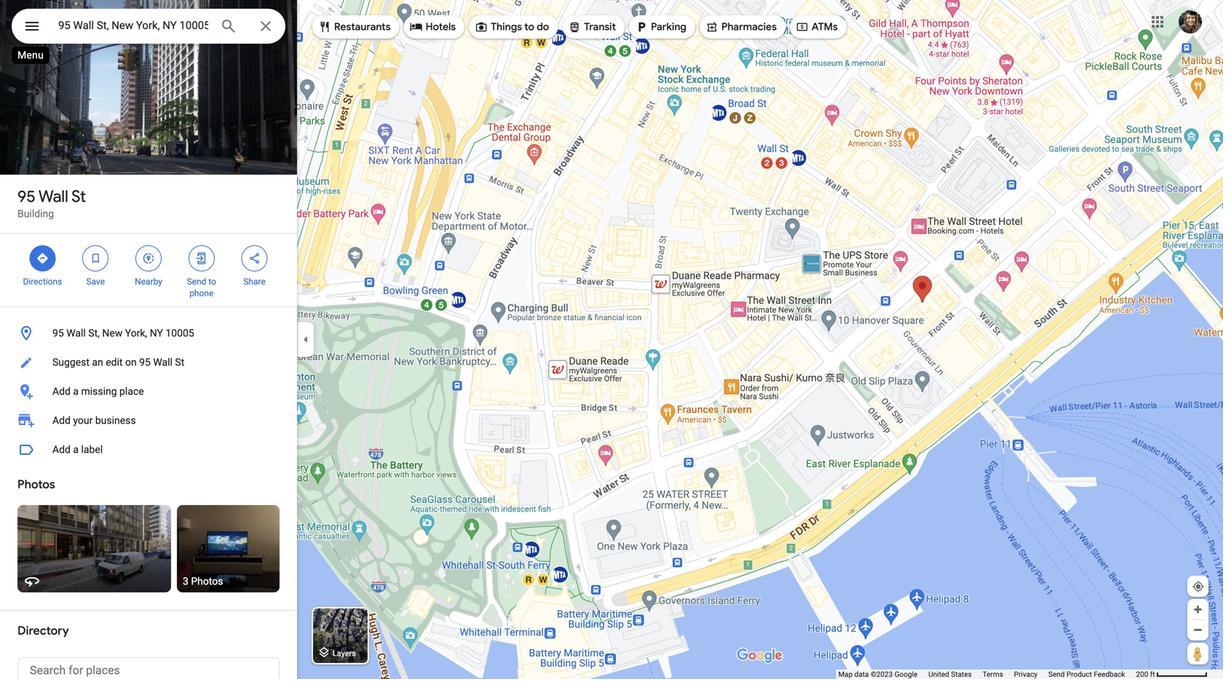 Task type: describe. For each thing, give the bounding box(es) containing it.

[[142, 250, 155, 266]]

ny
[[150, 327, 163, 339]]

feedback
[[1094, 670, 1125, 679]]

 search field
[[12, 9, 285, 47]]

on
[[125, 356, 137, 368]]

send product feedback
[[1049, 670, 1125, 679]]

none text field inside 95 wall st main content
[[17, 657, 280, 679]]

new
[[102, 327, 123, 339]]

data
[[855, 670, 869, 679]]

st,
[[88, 327, 100, 339]]

add for add a label
[[52, 444, 71, 456]]

states
[[951, 670, 972, 679]]

2 vertical spatial wall
[[153, 356, 173, 368]]

wall for st,
[[66, 327, 86, 339]]

privacy button
[[1014, 670, 1038, 679]]

photos inside button
[[191, 576, 223, 588]]

parking
[[651, 20, 687, 33]]

ft
[[1150, 670, 1155, 679]]

3 photos
[[183, 576, 223, 588]]


[[796, 19, 809, 35]]

95 for st
[[17, 186, 35, 207]]

a for missing
[[73, 386, 79, 398]]

send to phone
[[187, 277, 216, 299]]

from your device image
[[1192, 580, 1205, 593]]

10005
[[166, 327, 194, 339]]


[[195, 250, 208, 266]]

 restaurants
[[318, 19, 391, 35]]

95 wall st, new york, ny 10005
[[52, 327, 194, 339]]

united states button
[[929, 670, 972, 679]]

footer inside google maps element
[[838, 670, 1136, 679]]

 parking
[[635, 19, 687, 35]]

restaurants
[[334, 20, 391, 33]]

label
[[81, 444, 103, 456]]

google account: giulia masi  
(giulia.masi@adept.ai) image
[[1179, 10, 1202, 34]]

suggest an edit on 95 wall st
[[52, 356, 184, 368]]

add a label
[[52, 444, 103, 456]]

google maps element
[[0, 0, 1223, 679]]

95 wall st, new york, ny 10005 button
[[0, 319, 297, 348]]


[[89, 250, 102, 266]]

add for add a missing place
[[52, 386, 71, 398]]


[[410, 19, 423, 35]]

add a missing place button
[[0, 377, 297, 406]]

pharmacies
[[721, 20, 777, 33]]

united states
[[929, 670, 972, 679]]


[[318, 19, 331, 35]]

to inside  things to do
[[524, 20, 534, 33]]

95 for st,
[[52, 327, 64, 339]]

place
[[119, 386, 144, 398]]

save
[[86, 277, 105, 287]]

2 vertical spatial 95
[[139, 356, 151, 368]]

send for send product feedback
[[1049, 670, 1065, 679]]

add a label button
[[0, 435, 297, 465]]

200 ft
[[1136, 670, 1155, 679]]

 pharmacies
[[705, 19, 777, 35]]

200
[[1136, 670, 1148, 679]]

 transit
[[568, 19, 616, 35]]


[[635, 19, 648, 35]]

york,
[[125, 327, 147, 339]]


[[568, 19, 581, 35]]

95 wall st main content
[[0, 0, 297, 679]]

terms
[[983, 670, 1003, 679]]

95 Wall St, New York, NY 10005 field
[[12, 9, 285, 44]]



Task type: locate. For each thing, give the bounding box(es) containing it.
0 vertical spatial send
[[187, 277, 206, 287]]

1 horizontal spatial 95
[[52, 327, 64, 339]]

95 right "on"
[[139, 356, 151, 368]]

©2023
[[871, 670, 893, 679]]

add a missing place
[[52, 386, 144, 398]]

do
[[537, 20, 549, 33]]

footer containing map data ©2023 google
[[838, 670, 1136, 679]]

None text field
[[17, 657, 280, 679]]

to
[[524, 20, 534, 33], [209, 277, 216, 287]]

1 horizontal spatial photos
[[191, 576, 223, 588]]

1 vertical spatial to
[[209, 277, 216, 287]]

send for send to phone
[[187, 277, 206, 287]]

0 vertical spatial 95
[[17, 186, 35, 207]]

zoom in image
[[1193, 604, 1204, 615]]


[[248, 250, 261, 266]]

1 add from the top
[[52, 386, 71, 398]]

add for add your business
[[52, 415, 71, 427]]

0 vertical spatial wall
[[38, 186, 68, 207]]

to left do
[[524, 20, 534, 33]]

map
[[838, 670, 853, 679]]

 hotels
[[410, 19, 456, 35]]

a inside button
[[73, 386, 79, 398]]

1 vertical spatial wall
[[66, 327, 86, 339]]

things
[[491, 20, 522, 33]]

send left product at the bottom of page
[[1049, 670, 1065, 679]]

share
[[243, 277, 266, 287]]


[[23, 16, 41, 37]]


[[475, 19, 488, 35]]

95
[[17, 186, 35, 207], [52, 327, 64, 339], [139, 356, 151, 368]]

send inside button
[[1049, 670, 1065, 679]]

95 up building
[[17, 186, 35, 207]]

st inside 95 wall st building
[[71, 186, 86, 207]]

footer
[[838, 670, 1136, 679]]

to inside send to phone
[[209, 277, 216, 287]]

st inside button
[[175, 356, 184, 368]]

layers
[[333, 649, 356, 658]]

0 vertical spatial to
[[524, 20, 534, 33]]

to up phone
[[209, 277, 216, 287]]

an
[[92, 356, 103, 368]]

st
[[71, 186, 86, 207], [175, 356, 184, 368]]

map data ©2023 google
[[838, 670, 918, 679]]

add inside 'button'
[[52, 444, 71, 456]]

suggest
[[52, 356, 90, 368]]

0 horizontal spatial st
[[71, 186, 86, 207]]

a
[[73, 386, 79, 398], [73, 444, 79, 456]]

1 vertical spatial 95
[[52, 327, 64, 339]]

2 horizontal spatial 95
[[139, 356, 151, 368]]

3 add from the top
[[52, 444, 71, 456]]

collapse side panel image
[[298, 332, 314, 348]]

None field
[[58, 17, 208, 34]]

 button
[[12, 9, 52, 47]]

1 horizontal spatial to
[[524, 20, 534, 33]]

edit
[[106, 356, 123, 368]]

atms
[[812, 20, 838, 33]]

0 vertical spatial a
[[73, 386, 79, 398]]

0 vertical spatial st
[[71, 186, 86, 207]]

your
[[73, 415, 93, 427]]

photos right the 3 at the bottom
[[191, 576, 223, 588]]

google
[[895, 670, 918, 679]]

1 a from the top
[[73, 386, 79, 398]]

add
[[52, 386, 71, 398], [52, 415, 71, 427], [52, 444, 71, 456]]


[[705, 19, 719, 35]]

add left label
[[52, 444, 71, 456]]

a for label
[[73, 444, 79, 456]]

business
[[95, 415, 136, 427]]

hotels
[[426, 20, 456, 33]]

a inside 'button'
[[73, 444, 79, 456]]

phone
[[189, 288, 214, 299]]

directions
[[23, 277, 62, 287]]

0 vertical spatial add
[[52, 386, 71, 398]]

 atms
[[796, 19, 838, 35]]

add down suggest
[[52, 386, 71, 398]]

2 a from the top
[[73, 444, 79, 456]]

a left label
[[73, 444, 79, 456]]


[[36, 250, 49, 266]]

0 vertical spatial photos
[[17, 477, 55, 492]]

wall up building
[[38, 186, 68, 207]]

1 vertical spatial photos
[[191, 576, 223, 588]]

building
[[17, 208, 54, 220]]

95 wall st building
[[17, 186, 86, 220]]

1 vertical spatial st
[[175, 356, 184, 368]]

add your business
[[52, 415, 136, 427]]

1 horizontal spatial send
[[1049, 670, 1065, 679]]

0 horizontal spatial to
[[209, 277, 216, 287]]

wall for st
[[38, 186, 68, 207]]

2 add from the top
[[52, 415, 71, 427]]

1 vertical spatial a
[[73, 444, 79, 456]]

suggest an edit on 95 wall st button
[[0, 348, 297, 377]]

send inside send to phone
[[187, 277, 206, 287]]

1 vertical spatial add
[[52, 415, 71, 427]]

privacy
[[1014, 670, 1038, 679]]

1 vertical spatial send
[[1049, 670, 1065, 679]]

200 ft button
[[1136, 670, 1208, 679]]

2 vertical spatial add
[[52, 444, 71, 456]]

3
[[183, 576, 188, 588]]

zoom out image
[[1193, 625, 1204, 636]]

0 horizontal spatial photos
[[17, 477, 55, 492]]

send up phone
[[187, 277, 206, 287]]

transit
[[584, 20, 616, 33]]

95 inside 95 wall st building
[[17, 186, 35, 207]]

wall
[[38, 186, 68, 207], [66, 327, 86, 339], [153, 356, 173, 368]]

nearby
[[135, 277, 162, 287]]

actions for 95 wall st region
[[0, 234, 297, 307]]

directory
[[17, 624, 69, 639]]

send
[[187, 277, 206, 287], [1049, 670, 1065, 679]]

show street view coverage image
[[1187, 643, 1209, 665]]

photos
[[17, 477, 55, 492], [191, 576, 223, 588]]

 things to do
[[475, 19, 549, 35]]

wall down ny
[[153, 356, 173, 368]]

product
[[1067, 670, 1092, 679]]

send product feedback button
[[1049, 670, 1125, 679]]

photos down add a label
[[17, 477, 55, 492]]

add your business link
[[0, 406, 297, 435]]

add inside button
[[52, 386, 71, 398]]

95 up suggest
[[52, 327, 64, 339]]

none field inside 95 wall st, new york, ny 10005 field
[[58, 17, 208, 34]]

a left missing
[[73, 386, 79, 398]]

united
[[929, 670, 949, 679]]

wall left 'st,' at the top
[[66, 327, 86, 339]]

0 horizontal spatial 95
[[17, 186, 35, 207]]

missing
[[81, 386, 117, 398]]

terms button
[[983, 670, 1003, 679]]

1 horizontal spatial st
[[175, 356, 184, 368]]

add left your
[[52, 415, 71, 427]]

wall inside 95 wall st building
[[38, 186, 68, 207]]

0 horizontal spatial send
[[187, 277, 206, 287]]

3 photos button
[[177, 505, 280, 593]]



Task type: vqa. For each thing, say whether or not it's contained in the screenshot.
trips
no



